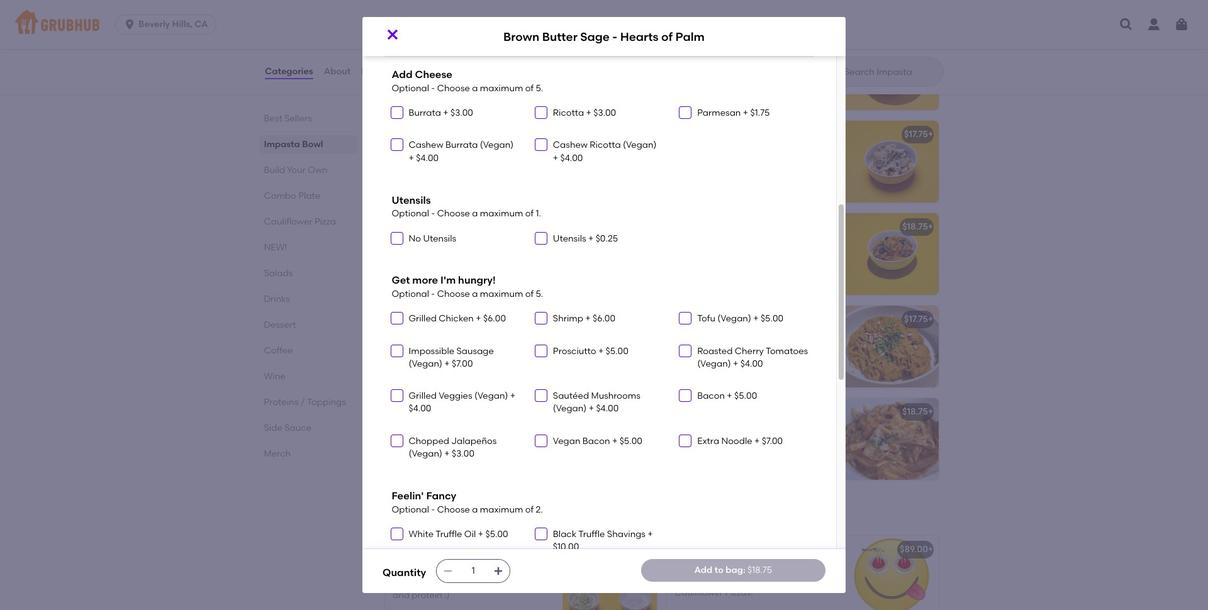 Task type: vqa. For each thing, say whether or not it's contained in the screenshot.
(Descending)
no



Task type: describe. For each thing, give the bounding box(es) containing it.
red inside tomato, red pepper, vegan bacon (vegan).
[[430, 332, 444, 343]]

search icon image
[[825, 64, 840, 79]]

1 horizontal spatial $14.75
[[903, 37, 929, 47]]

svg image for ricotta
[[538, 109, 545, 117]]

gnocchi,
[[443, 240, 480, 250]]

capers.
[[393, 160, 425, 171]]

optional inside add cheese optional - choose a maximum of 5.
[[392, 83, 429, 94]]

svg image for chopped jalapeños (vegan)
[[393, 437, 401, 445]]

svg image for extra noodle
[[682, 437, 690, 445]]

hearts inside hearts of palm, vegan butter, sage, garlic, lemon (vegan).
[[393, 425, 421, 435]]

$17.75 + for shiritaki noodles, tomato, olive, capers.
[[905, 129, 934, 140]]

- up noodles,
[[445, 129, 449, 140]]

impasta bowl
[[264, 139, 324, 150]]

no for no protein
[[697, 15, 709, 26]]

tagliatelle
[[792, 222, 837, 233]]

1 vertical spatial build
[[383, 507, 417, 523]]

- inside utensils optional - choose a maximum of 1.
[[431, 209, 435, 219]]

roasted cherry tomatoes (vegan)
[[698, 346, 809, 370]]

truffle for black truffle shavings + $10.00
[[579, 529, 605, 540]]

2 $6.00 from the left
[[593, 314, 616, 324]]

(vegan). inside tomato, red pepper, vegan bacon (vegan).
[[393, 345, 429, 356]]

(vegan) right tofu
[[718, 314, 752, 324]]

1 vertical spatial 4
[[729, 575, 734, 586]]

truffle mushroom - squash tagliatelle
[[675, 222, 837, 233]]

cauliflower down combo plate
[[264, 217, 313, 227]]

- up no utensils
[[419, 222, 423, 233]]

maximum inside utensils optional - choose a maximum of 1.
[[480, 209, 523, 219]]

1 vertical spatial $14.75 +
[[621, 545, 652, 555]]

5. inside add cheese optional - choose a maximum of 5.
[[536, 83, 544, 94]]

- up hearts of palm, vegan butter, sage, garlic, lemon (vegan).
[[475, 407, 479, 418]]

svg image for roasted brussels sprouts
[[539, 16, 546, 24]]

$5.00 right prosciutto
[[606, 346, 629, 357]]

$5.00 inside roasted brussels sprouts + $5.00
[[562, 28, 585, 39]]

Input item quantity number field
[[460, 560, 487, 583]]

0 vertical spatial ricotta
[[553, 108, 584, 118]]

svg image for impossible sausage (vegan)
[[393, 347, 401, 355]]

of inside get more i'm hungry! optional - choose a maximum of 5.
[[526, 289, 534, 300]]

proteins / toppings
[[264, 397, 346, 408]]

sage,
[[519, 425, 542, 435]]

truffle for white truffle oil + $5.00
[[436, 529, 462, 540]]

zoodles, for zoodles, tomato, basil (vegan).
[[675, 55, 711, 65]]

feelin'
[[392, 490, 424, 502]]

optional inside get more i'm hungry! optional - choose a maximum of 5.
[[392, 289, 429, 300]]

pepper,
[[446, 332, 479, 343]]

impossible for impossible bolognese - zoodles
[[393, 37, 440, 47]]

0 vertical spatial butter
[[542, 29, 578, 44]]

hearts inside hearts of palm, roasted red peppers, toasted almonds, parsley (vegan).
[[675, 425, 703, 435]]

$16.75 +
[[621, 129, 652, 140]]

by for feed 4 to 6 hungry homo sapiens by choosing 4 impasta bowls and 2 cauliflower pizzas!
[[675, 575, 685, 586]]

four cheese - cauliflower gnocchi image
[[845, 121, 939, 203]]

$18.75 + for hearts of palm, vegan butter, sage, garlic, lemon (vegan).
[[903, 407, 934, 418]]

$4.00 down mushrooms
[[596, 404, 619, 415]]

5. inside get more i'm hungry! optional - choose a maximum of 5.
[[536, 289, 544, 300]]

- up impossible
[[489, 37, 493, 47]]

svg image for utensils
[[538, 235, 545, 242]]

red for hearts of palm, roasted red peppers, toasted almonds, parsley (vegan).
[[778, 425, 792, 435]]

black
[[553, 529, 577, 540]]

i'm
[[441, 275, 456, 287]]

tofu (vegan) + $5.00
[[698, 314, 784, 324]]

red pesto - kelp noodle
[[675, 314, 779, 325]]

1 it from the left
[[411, 565, 416, 576]]

puttanesca - shiritaki noodle image
[[563, 121, 657, 203]]

1 vertical spatial palm
[[523, 407, 545, 418]]

basil, inside the cauliflower gnocchi, basil, parmesan, toasted pine nuts.
[[482, 240, 505, 250]]

0 vertical spatial build
[[264, 165, 285, 176]]

beverly hills, ca
[[139, 19, 208, 30]]

tomato, inside zoodles, tomato, impossible meat, red wine reduction (vegan).
[[431, 55, 465, 65]]

grilled veggies (vegan) + $4.00
[[409, 391, 516, 415]]

(vegan). inside hearts of palm, vegan butter, sage, garlic, lemon (vegan).
[[450, 438, 486, 448]]

(vegan). right "basil"
[[771, 55, 807, 65]]

(vegan) for impossible sausage (vegan)
[[409, 359, 443, 370]]

mushrooms
[[591, 391, 641, 402]]

svg image for no protein
[[681, 16, 688, 24]]

no for no utensils
[[409, 233, 421, 244]]

+ $7.00
[[443, 359, 473, 370]]

categories
[[265, 66, 313, 77]]

protein
[[711, 15, 741, 26]]

1 horizontal spatial to
[[715, 565, 724, 576]]

$0.25
[[596, 233, 618, 244]]

tomatoes
[[766, 346, 809, 357]]

of inside hearts of palm, roasted red peppers, toasted almonds, parsley (vegan).
[[706, 425, 714, 435]]

build your own bowl image
[[563, 537, 657, 611]]

you
[[471, 565, 487, 576]]

cauliflower inside feed 4 to 6 hungry homo sapiens by choosing 4 impasta bowls and 2 cauliflower pizzas!
[[675, 588, 723, 599]]

1 vertical spatial butter
[[422, 407, 449, 418]]

hungry
[[724, 563, 762, 573]]

- down brussels
[[613, 29, 618, 44]]

white truffle oil + $5.00
[[409, 529, 509, 540]]

$4.00 for cashew burrata (vegan) + $4.00
[[416, 153, 439, 164]]

$5.00 up kelp noodle, tomato, basil, toasted pine nuts (vegan). at the bottom of page
[[761, 314, 784, 324]]

add cheese optional - choose a maximum of 5.
[[392, 69, 544, 94]]

wine
[[264, 371, 286, 382]]

$4.00 down cherry
[[741, 359, 763, 370]]

arrabbiata  - kelp noodles
[[393, 314, 506, 325]]

of inside add cheese optional - choose a maximum of 5.
[[526, 83, 534, 94]]

1 vertical spatial own
[[452, 507, 482, 523]]

bowls
[[773, 575, 798, 586]]

1 horizontal spatial $14.75 +
[[903, 37, 934, 47]]

$5.00 up roasted
[[735, 391, 758, 402]]

get for it
[[393, 565, 409, 576]]

arrabbiata
[[393, 314, 441, 325]]

no protein
[[697, 15, 741, 26]]

0 vertical spatial shiritaki
[[451, 129, 486, 140]]

side sauce
[[264, 423, 312, 434]]

roasted brussels sprouts + $5.00
[[554, 15, 661, 39]]

hearts up butter,
[[481, 407, 510, 418]]

peppers,
[[794, 425, 832, 435]]

0 horizontal spatial bacon
[[583, 436, 610, 447]]

burrata + $3.00
[[409, 108, 473, 118]]

$17.75 for tomato, red pepper, vegan bacon (vegan).
[[905, 314, 929, 325]]

beverly hills, ca button
[[115, 14, 221, 35]]

choose inside utensils optional - choose a maximum of 1.
[[437, 209, 470, 219]]

$18.75 for hearts of palm, vegan butter, sage, garlic, lemon (vegan).
[[903, 407, 929, 418]]

utensils down pesto - cauliflower gnocchi
[[423, 233, 457, 244]]

$10.00
[[553, 542, 579, 553]]

1 horizontal spatial pesto
[[694, 314, 718, 325]]

pink sauce spaghetti squash image
[[845, 0, 939, 18]]

1 horizontal spatial build your own
[[383, 507, 482, 523]]

impossible bolognese - zoodles
[[393, 37, 529, 47]]

maximum inside get more i'm hungry! optional - choose a maximum of 5.
[[480, 289, 523, 300]]

protein
[[412, 591, 443, 601]]

shrimp
[[553, 314, 584, 324]]

of left 'pomodoro'
[[662, 29, 673, 44]]

side
[[264, 423, 283, 434]]

vegan for noodles
[[481, 332, 508, 343]]

red
[[675, 314, 692, 325]]

svg image for black truffle shavings
[[538, 531, 545, 538]]

svg image for shrimp
[[538, 315, 545, 323]]

a inside add cheese optional - choose a maximum of 5.
[[472, 83, 478, 94]]

shrimp + $6.00
[[553, 314, 616, 324]]

svg image for prosciutto
[[538, 347, 545, 355]]

svg image for grilled veggies (vegan)
[[393, 392, 401, 400]]

impasta for impasta bowl
[[264, 139, 301, 150]]

1 horizontal spatial bacon
[[698, 391, 725, 402]]

0 vertical spatial bowl
[[303, 139, 324, 150]]

1 zoodles from the left
[[495, 37, 529, 47]]

sautéed mushrooms (vegan)
[[553, 391, 641, 415]]

$5.00 right oil
[[486, 529, 509, 540]]

- up pepper,
[[443, 314, 447, 325]]

reduction
[[431, 67, 472, 78]]

brussels
[[592, 15, 626, 26]]

0 vertical spatial burrata
[[409, 108, 441, 118]]

of inside hearts of palm, vegan butter, sage, garlic, lemon (vegan).
[[423, 425, 432, 435]]

- right tofu
[[720, 314, 724, 325]]

1 $6.00 from the left
[[484, 314, 506, 324]]

$16.75
[[621, 129, 647, 140]]

grilled for grilled chicken
[[409, 314, 437, 324]]

yeast
[[459, 15, 483, 26]]

about button
[[323, 49, 351, 94]]

$3.00 down jalapeños
[[452, 449, 475, 460]]

0 horizontal spatial $14.75
[[621, 545, 647, 555]]

1.
[[536, 209, 541, 219]]

puttanesca - shiritaki noodle
[[393, 129, 520, 140]]

sausage
[[457, 346, 494, 357]]

impossible bolognese - zoodles image
[[563, 29, 657, 110]]

basil, inside kelp noodle, tomato, basil, toasted pine nuts (vegan).
[[766, 332, 788, 343]]

$4.00 for grilled veggies (vegan) + $4.00
[[409, 404, 432, 415]]

cashew ricotta (vegan) + $4.00
[[553, 140, 657, 164]]

+ inside cashew burrata (vegan) + $4.00
[[409, 153, 414, 164]]

$15.75
[[621, 37, 647, 47]]

hearts of palm, vegan butter, sage, garlic, lemon (vegan).
[[393, 425, 542, 448]]

by for get it exactly how you want it by choosing your own noodle, sauce and protein :)
[[520, 565, 530, 576]]

0 horizontal spatial pesto
[[393, 222, 417, 233]]

/
[[301, 397, 306, 408]]

olive,
[[503, 147, 525, 158]]

prosciutto
[[553, 346, 597, 357]]

quantity
[[383, 568, 426, 580]]

grilled chicken + $6.00
[[409, 314, 506, 324]]

0 vertical spatial brown butter sage - hearts of palm
[[504, 29, 705, 44]]

garlic,
[[393, 438, 419, 448]]

(vegan) inside roasted cherry tomatoes (vegan)
[[698, 359, 731, 370]]

bacon
[[510, 332, 538, 343]]

toppings
[[308, 397, 346, 408]]

sauce
[[285, 423, 312, 434]]

svg image for roasted cherry tomatoes (vegan)
[[682, 347, 690, 355]]

parmesan
[[698, 108, 741, 118]]

impossible for impossible sausage (vegan)
[[409, 346, 455, 357]]

+ inside cashew ricotta (vegan) + $4.00
[[553, 153, 559, 164]]

- down "protein"
[[722, 37, 726, 47]]

$5.00 down mushrooms
[[620, 436, 643, 447]]

1 vertical spatial brown butter sage - hearts of palm
[[393, 407, 545, 418]]

zoodles, for zoodles, tomato, impossible meat, red wine reduction (vegan).
[[393, 55, 429, 65]]

+ inside "grilled veggies (vegan) + $4.00"
[[510, 391, 516, 402]]

drinks
[[264, 294, 290, 305]]

seller
[[418, 532, 439, 541]]

svg image for no utensils
[[393, 235, 401, 242]]

pine for gnocchi,
[[476, 252, 495, 263]]

meat,
[[514, 55, 540, 65]]

impossible sausage (vegan)
[[409, 346, 494, 370]]

ricotta + $3.00
[[553, 108, 616, 118]]

nutritional
[[412, 15, 458, 26]]

(vegan) for cashew ricotta (vegan) + $4.00
[[623, 140, 657, 151]]

2 vertical spatial noodle
[[722, 436, 753, 447]]

svg image for beverly hills, ca
[[123, 18, 136, 31]]

to inside feed 4 to 6 hungry homo sapiens by choosing 4 impasta bowls and 2 cauliflower pizzas!
[[705, 563, 714, 573]]

want
[[489, 565, 510, 576]]

(vegan) for nutritional yeast (vegan)
[[485, 15, 518, 26]]

toasted for parmesan,
[[441, 252, 474, 263]]

party
[[713, 545, 736, 555]]

of up butter,
[[512, 407, 521, 418]]

hearts of palm, roasted red peppers, toasted almonds, parsley (vegan).
[[675, 425, 832, 448]]

(vegan) for grilled veggies (vegan) + $4.00
[[475, 391, 508, 402]]

pomodoro - zoodles image
[[845, 29, 939, 110]]

0 horizontal spatial 4
[[698, 563, 703, 573]]

tomato, inside kelp noodle, tomato, basil, toasted pine nuts (vegan).
[[730, 332, 764, 343]]

1 horizontal spatial $7.00
[[762, 436, 783, 447]]

1 horizontal spatial brown
[[504, 29, 540, 44]]

cashew for cashew burrata (vegan)
[[409, 140, 444, 151]]

kelp noodle, tomato, basil, toasted pine nuts (vegan).
[[675, 332, 823, 356]]

coffee
[[264, 346, 293, 356]]

pesto - cauliflower gnocchi image
[[563, 214, 657, 295]]

0 vertical spatial own
[[308, 165, 328, 176]]

1 vertical spatial bowl
[[460, 547, 481, 558]]

almonds,
[[710, 438, 750, 448]]

basil
[[749, 55, 769, 65]]



Task type: locate. For each thing, give the bounding box(es) containing it.
brown up 'garlic,'
[[393, 407, 420, 418]]

5. up bacon
[[536, 289, 544, 300]]

(vegan) down sautéed
[[553, 404, 587, 415]]

sage down brussels
[[581, 29, 610, 44]]

1 $18.75 + from the top
[[903, 222, 934, 233]]

2 maximum from the top
[[480, 209, 523, 219]]

+
[[554, 28, 560, 39], [647, 37, 652, 47], [929, 37, 934, 47], [443, 108, 449, 118], [586, 108, 592, 118], [743, 108, 749, 118], [647, 129, 652, 140], [929, 129, 934, 140], [409, 153, 414, 164], [553, 153, 559, 164], [929, 222, 934, 233], [589, 233, 594, 244], [476, 314, 481, 324], [586, 314, 591, 324], [754, 314, 759, 324], [929, 314, 934, 325], [599, 346, 604, 357], [445, 359, 450, 370], [733, 359, 739, 370], [510, 391, 516, 402], [727, 391, 733, 402], [589, 404, 594, 415], [929, 407, 934, 418], [613, 436, 618, 447], [755, 436, 760, 447], [445, 449, 450, 460], [478, 529, 484, 540], [648, 529, 653, 540], [647, 545, 652, 555], [929, 545, 934, 555]]

grilled left veggies
[[409, 391, 437, 402]]

2 vertical spatial red
[[778, 425, 792, 435]]

4 choose from the top
[[437, 505, 470, 515]]

svg image
[[397, 16, 404, 24], [539, 16, 546, 24], [1119, 17, 1135, 32], [123, 18, 136, 31], [385, 27, 400, 42], [393, 109, 401, 117], [538, 109, 545, 117], [682, 109, 690, 117], [538, 141, 545, 149], [393, 235, 401, 242], [538, 235, 545, 242], [538, 315, 545, 323], [682, 315, 690, 323], [538, 347, 545, 355], [393, 392, 401, 400], [682, 392, 690, 400], [393, 531, 401, 538], [538, 531, 545, 538], [443, 567, 453, 577], [494, 567, 504, 577]]

toasted for basil,
[[790, 332, 823, 343]]

and inside get it exactly how you want it by choosing your own noodle, sauce and protein :)
[[393, 591, 410, 601]]

3 choose from the top
[[437, 289, 470, 300]]

hungry!
[[458, 275, 496, 287]]

1 vertical spatial $17.75 +
[[905, 314, 934, 325]]

choosing
[[687, 575, 726, 586], [393, 578, 432, 589]]

gnocchi
[[477, 222, 513, 233]]

cherry tomatoes & burrata - spaghetti squash image
[[563, 0, 657, 18]]

grilled inside "grilled veggies (vegan) + $4.00"
[[409, 391, 437, 402]]

get for more
[[392, 275, 410, 287]]

0 vertical spatial impossible
[[393, 37, 440, 47]]

and inside feed 4 to 6 hungry homo sapiens by choosing 4 impasta bowls and 2 cauliflower pizzas!
[[800, 575, 817, 586]]

choose inside add cheese optional - choose a maximum of 5.
[[437, 83, 470, 94]]

add inside add cheese optional - choose a maximum of 5.
[[392, 69, 413, 81]]

to left bag:
[[715, 565, 724, 576]]

svg image for parmesan
[[682, 109, 690, 117]]

toasted inside kelp noodle, tomato, basil, toasted pine nuts (vegan).
[[790, 332, 823, 343]]

$4.00 down ricotta + $3.00
[[561, 153, 583, 164]]

+ $4.00 for mushrooms
[[587, 404, 619, 415]]

1 horizontal spatial truffle
[[579, 529, 605, 540]]

1 vertical spatial + $4.00
[[587, 404, 619, 415]]

ricotta down $16.75
[[590, 140, 621, 151]]

1 vertical spatial and
[[393, 591, 410, 601]]

0 horizontal spatial and
[[393, 591, 410, 601]]

a inside get more i'm hungry! optional - choose a maximum of 5.
[[472, 289, 478, 300]]

1 zoodles, from the left
[[393, 55, 429, 65]]

$89.00 +
[[901, 545, 934, 555]]

about
[[324, 66, 351, 77]]

2 $17.75 from the top
[[905, 314, 929, 325]]

add left cheese at the left top
[[392, 69, 413, 81]]

$4.00 inside cashew ricotta (vegan) + $4.00
[[561, 153, 583, 164]]

1 vertical spatial shiritaki
[[393, 147, 427, 158]]

0 horizontal spatial build your own
[[264, 165, 328, 176]]

sage
[[581, 29, 610, 44], [451, 407, 473, 418]]

get more i'm hungry! optional - choose a maximum of 5.
[[392, 275, 544, 300]]

palm down no protein on the top right of the page
[[676, 29, 705, 44]]

by
[[520, 565, 530, 576], [675, 575, 685, 586]]

of left 2. at the bottom left of the page
[[526, 505, 534, 515]]

svg image for grilled chicken
[[393, 315, 401, 323]]

vegan inside hearts of palm, vegan butter, sage, garlic, lemon (vegan).
[[460, 425, 487, 435]]

impasta up "feed"
[[675, 545, 711, 555]]

impossible inside impossible sausage (vegan)
[[409, 346, 455, 357]]

maximum inside add cheese optional - choose a maximum of 5.
[[480, 83, 523, 94]]

1 a from the top
[[472, 83, 478, 94]]

cashew inside cashew burrata (vegan) + $4.00
[[409, 140, 444, 151]]

hearts up the 'extra'
[[675, 425, 703, 435]]

zoodles, inside zoodles, tomato, impossible meat, red wine reduction (vegan).
[[393, 55, 429, 65]]

$7.00 down sausage
[[452, 359, 473, 370]]

by inside feed 4 to 6 hungry homo sapiens by choosing 4 impasta bowls and 2 cauliflower pizzas!
[[675, 575, 685, 586]]

1 horizontal spatial cashew
[[553, 140, 588, 151]]

0 horizontal spatial ricotta
[[553, 108, 584, 118]]

$18.75 + for cauliflower gnocchi, basil, parmesan, toasted pine nuts.
[[903, 222, 934, 233]]

choose inside get more i'm hungry! optional - choose a maximum of 5.
[[437, 289, 470, 300]]

(vegan). inside zoodles, tomato, impossible meat, red wine reduction (vegan).
[[475, 67, 510, 78]]

combo plate
[[264, 191, 321, 201]]

svg image inside main navigation navigation
[[1175, 17, 1190, 32]]

roasted inside roasted brussels sprouts + $5.00
[[554, 15, 590, 26]]

cashew
[[409, 140, 444, 151], [553, 140, 588, 151]]

impasta inside feed 4 to 6 hungry homo sapiens by choosing 4 impasta bowls and 2 cauliflower pizzas!
[[736, 575, 771, 586]]

impasta down hungry
[[736, 575, 771, 586]]

main navigation navigation
[[0, 0, 1209, 49]]

bag:
[[726, 565, 746, 576]]

choosing for it
[[393, 578, 432, 589]]

(vegan) inside cashew burrata (vegan) + $4.00
[[480, 140, 514, 151]]

$4.00 inside cashew burrata (vegan) + $4.00
[[416, 153, 439, 164]]

extra noodle + $7.00
[[698, 436, 783, 447]]

svg image for burrata
[[393, 109, 401, 117]]

- down fancy on the bottom left of the page
[[431, 505, 435, 515]]

1 horizontal spatial palm
[[676, 29, 705, 44]]

vegan for -
[[460, 425, 487, 435]]

toasted inside the cauliflower gnocchi, basil, parmesan, toasted pine nuts.
[[441, 252, 474, 263]]

svg image for brown butter sage - hearts of palm
[[385, 27, 400, 42]]

2 $18.75 + from the top
[[903, 407, 934, 418]]

of left 1.
[[526, 209, 534, 219]]

brown butter sage - hearts of palm image
[[563, 399, 657, 481]]

+ inside "black truffle shavings + $10.00"
[[648, 529, 653, 540]]

0 horizontal spatial $6.00
[[484, 314, 506, 324]]

tofu
[[698, 314, 716, 324]]

choose inside the feelin' fancy optional - choose a maximum of 2.
[[437, 505, 470, 515]]

$6.00
[[484, 314, 506, 324], [593, 314, 616, 324]]

impasta for impasta party
[[675, 545, 711, 555]]

1 vertical spatial build your own
[[383, 507, 482, 523]]

+ $4.00 down mushrooms
[[587, 404, 619, 415]]

5. down meat,
[[536, 83, 544, 94]]

4 maximum from the top
[[480, 505, 523, 515]]

grilled
[[409, 314, 437, 324], [409, 391, 437, 402]]

noodle, inside get it exactly how you want it by choosing your own noodle, sauce and protein :)
[[475, 578, 506, 589]]

$17.75 + for tomato, red pepper, vegan bacon (vegan).
[[905, 314, 934, 325]]

hills,
[[172, 19, 193, 30]]

0 vertical spatial noodle
[[488, 129, 520, 140]]

Search Impasta search field
[[844, 66, 940, 78]]

0 vertical spatial impasta
[[264, 139, 301, 150]]

-
[[613, 29, 618, 44], [489, 37, 493, 47], [722, 37, 726, 47], [431, 83, 435, 94], [445, 129, 449, 140], [431, 209, 435, 219], [419, 222, 423, 233], [752, 222, 756, 233], [431, 289, 435, 300], [443, 314, 447, 325], [720, 314, 724, 325], [475, 407, 479, 418], [431, 505, 435, 515]]

pine left nuts.
[[476, 252, 495, 263]]

1 horizontal spatial bowl
[[460, 547, 481, 558]]

0 vertical spatial get
[[392, 275, 410, 287]]

svg image inside 'beverly hills, ca' button
[[123, 18, 136, 31]]

1 vertical spatial bacon
[[583, 436, 610, 447]]

1 horizontal spatial zoodles
[[728, 37, 762, 47]]

4
[[698, 563, 703, 573], [729, 575, 734, 586]]

0 vertical spatial pesto
[[393, 222, 417, 233]]

(vegan) inside impossible sausage (vegan)
[[409, 359, 443, 370]]

a inside utensils optional - choose a maximum of 1.
[[472, 209, 478, 219]]

ricotta inside cashew ricotta (vegan) + $4.00
[[590, 140, 621, 151]]

1 vertical spatial ricotta
[[590, 140, 621, 151]]

1 vertical spatial vegan
[[460, 425, 487, 435]]

truffle right black
[[579, 529, 605, 540]]

$4.00 down puttanesca
[[416, 153, 439, 164]]

optional up no utensils
[[392, 209, 429, 219]]

0 horizontal spatial shiritaki
[[393, 147, 427, 158]]

hearts
[[621, 29, 659, 44], [481, 407, 510, 418], [393, 425, 421, 435], [675, 425, 703, 435]]

truffle left oil
[[436, 529, 462, 540]]

optional inside the feelin' fancy optional - choose a maximum of 2.
[[392, 505, 429, 515]]

(vegan) down chopped
[[409, 449, 443, 460]]

$17.75 +
[[905, 129, 934, 140], [905, 314, 934, 325]]

$6.00 up prosciutto + $5.00
[[593, 314, 616, 324]]

$18.75 for cauliflower gnocchi, basil, parmesan, toasted pine nuts.
[[903, 222, 929, 233]]

hearts up 'garlic,'
[[393, 425, 421, 435]]

burrata down puttanesca - shiritaki noodle
[[446, 140, 478, 151]]

1 $17.75 from the top
[[905, 129, 929, 140]]

0 horizontal spatial palm
[[523, 407, 545, 418]]

0 horizontal spatial cashew
[[409, 140, 444, 151]]

cauliflower up no utensils
[[425, 222, 475, 233]]

roasted inside roasted cherry tomatoes (vegan)
[[698, 346, 733, 357]]

noodle, up nuts
[[696, 332, 727, 343]]

bowl down sellers
[[303, 139, 324, 150]]

red inside hearts of palm, roasted red peppers, toasted almonds, parsley (vegan).
[[778, 425, 792, 435]]

1 horizontal spatial burrata
[[446, 140, 478, 151]]

kelp
[[449, 314, 468, 325], [726, 314, 745, 325], [675, 332, 694, 343]]

0 horizontal spatial brown
[[393, 407, 420, 418]]

plate
[[299, 191, 321, 201]]

2 horizontal spatial kelp
[[726, 314, 745, 325]]

impossible
[[467, 55, 512, 65]]

4 a from the top
[[472, 505, 478, 515]]

your down fancy on the bottom left of the page
[[420, 507, 449, 523]]

bolognese
[[442, 37, 487, 47]]

svg image for bacon
[[682, 392, 690, 400]]

choosing inside feed 4 to 6 hungry homo sapiens by choosing 4 impasta bowls and 2 cauliflower pizzas!
[[687, 575, 726, 586]]

red pesto - kelp noodle image
[[845, 306, 939, 388]]

toasted
[[441, 252, 474, 263], [790, 332, 823, 343], [675, 438, 708, 448]]

shiritaki
[[451, 129, 486, 140], [393, 147, 427, 158]]

optional down more
[[392, 289, 429, 300]]

wine
[[409, 67, 429, 78]]

noodle down "palm,"
[[722, 436, 753, 447]]

1 vertical spatial $14.75
[[621, 545, 647, 555]]

$3.00
[[451, 108, 473, 118], [594, 108, 616, 118], [452, 449, 475, 460]]

0 horizontal spatial $14.75 +
[[621, 545, 652, 555]]

2 $17.75 + from the top
[[905, 314, 934, 325]]

pesto
[[393, 222, 417, 233], [694, 314, 718, 325]]

1 vertical spatial noodle
[[747, 314, 779, 325]]

1 horizontal spatial and
[[800, 575, 817, 586]]

sprouts
[[628, 15, 661, 26]]

burrata inside cashew burrata (vegan) + $4.00
[[446, 140, 478, 151]]

2 horizontal spatial truffle
[[675, 222, 702, 233]]

tomato, red pepper, vegan bacon (vegan).
[[393, 332, 538, 356]]

+ $3.00
[[443, 449, 475, 460]]

get inside get more i'm hungry! optional - choose a maximum of 5.
[[392, 275, 410, 287]]

your down impasta bowl
[[287, 165, 306, 176]]

$1.75
[[751, 108, 770, 118]]

$15.75 +
[[621, 37, 652, 47]]

toasted inside hearts of palm, roasted red peppers, toasted almonds, parsley (vegan).
[[675, 438, 708, 448]]

svg image for white truffle oil
[[393, 531, 401, 538]]

+ $4.00 for cherry
[[731, 359, 763, 370]]

2 zoodles from the left
[[728, 37, 762, 47]]

2 vertical spatial own
[[438, 547, 458, 558]]

red up parsley
[[778, 425, 792, 435]]

of inside utensils optional - choose a maximum of 1.
[[526, 209, 534, 219]]

zoodles, tomato, impossible meat, red wine reduction (vegan).
[[393, 55, 540, 78]]

a
[[472, 83, 478, 94], [472, 209, 478, 219], [472, 289, 478, 300], [472, 505, 478, 515]]

noodle, down want
[[475, 578, 506, 589]]

build your own down impasta bowl
[[264, 165, 328, 176]]

1 $17.75 + from the top
[[905, 129, 934, 140]]

brown butter sage - hearts of palm down veggies
[[393, 407, 545, 418]]

of inside the feelin' fancy optional - choose a maximum of 2.
[[526, 505, 534, 515]]

4 optional from the top
[[392, 505, 429, 515]]

+ $4.00
[[731, 359, 763, 370], [587, 404, 619, 415]]

impasta party
[[675, 545, 736, 555]]

$14.75 up search impasta search box in the top right of the page
[[903, 37, 929, 47]]

6
[[716, 563, 721, 573]]

- down cheese at the left top
[[431, 83, 435, 94]]

- inside the feelin' fancy optional - choose a maximum of 2.
[[431, 505, 435, 515]]

3 maximum from the top
[[480, 289, 523, 300]]

by down "feed"
[[675, 575, 685, 586]]

svg image
[[681, 16, 688, 24], [1175, 17, 1190, 32], [393, 141, 401, 149], [393, 315, 401, 323], [393, 347, 401, 355], [682, 347, 690, 355], [538, 392, 545, 400], [393, 437, 401, 445], [538, 437, 545, 445], [682, 437, 690, 445]]

0 horizontal spatial sage
[[451, 407, 473, 418]]

0 vertical spatial brown
[[504, 29, 540, 44]]

zoodles up zoodles, tomato, basil (vegan).
[[728, 37, 762, 47]]

no up parmesan,
[[409, 233, 421, 244]]

1 vertical spatial add
[[695, 565, 713, 576]]

shiritaki inside shiritaki noodles, tomato, olive, capers.
[[393, 147, 427, 158]]

0 horizontal spatial truffle
[[436, 529, 462, 540]]

impossible down nutritional on the top left
[[393, 37, 440, 47]]

utensils for utensils optional - choose a maximum of 1.
[[392, 194, 431, 206]]

4 up pizzas!
[[729, 575, 734, 586]]

1 vertical spatial $18.75 +
[[903, 407, 934, 418]]

own up plate
[[308, 165, 328, 176]]

choosing inside get it exactly how you want it by choosing your own noodle, sauce and protein :)
[[393, 578, 432, 589]]

pomodoro
[[675, 37, 720, 47]]

cauliflower inside the cauliflower gnocchi, basil, parmesan, toasted pine nuts.
[[393, 240, 441, 250]]

truffle mushroom - squash tagliatelle image
[[845, 214, 939, 295]]

get inside get it exactly how you want it by choosing your own noodle, sauce and protein :)
[[393, 565, 409, 576]]

1 horizontal spatial kelp
[[675, 332, 694, 343]]

it left exactly
[[411, 565, 416, 576]]

1 vertical spatial impossible
[[409, 346, 455, 357]]

bacon right vegan
[[583, 436, 610, 447]]

feelin' fancy optional - choose a maximum of 2.
[[392, 490, 543, 515]]

roasted for (vegan)
[[698, 346, 733, 357]]

vegan inside tomato, red pepper, vegan bacon (vegan).
[[481, 332, 508, 343]]

cashew for cashew ricotta (vegan)
[[553, 140, 588, 151]]

2
[[819, 575, 824, 586]]

basil,
[[482, 240, 505, 250], [766, 332, 788, 343]]

noodle up the 'olive,'
[[488, 129, 520, 140]]

maximum down hungry!
[[480, 289, 523, 300]]

svg image for cashew burrata (vegan)
[[393, 141, 401, 149]]

get it exactly how you want it by choosing your own noodle, sauce and protein :)
[[393, 565, 534, 601]]

svg image for tofu (vegan)
[[682, 315, 690, 323]]

1 optional from the top
[[392, 83, 429, 94]]

noodle,
[[696, 332, 727, 343], [475, 578, 506, 589]]

kelp up kelp noodle, tomato, basil, toasted pine nuts (vegan). at the bottom of page
[[726, 314, 745, 325]]

(vegan). right nuts
[[716, 345, 752, 356]]

best left sellers
[[264, 113, 283, 124]]

(vegan). inside hearts of palm, roasted red peppers, toasted almonds, parsley (vegan).
[[785, 438, 821, 448]]

0 vertical spatial no
[[697, 15, 709, 26]]

pomodoro - zoodles
[[675, 37, 762, 47]]

(vegan). inside kelp noodle, tomato, basil, toasted pine nuts (vegan).
[[716, 345, 752, 356]]

0 vertical spatial palm
[[676, 29, 705, 44]]

brown
[[504, 29, 540, 44], [393, 407, 420, 418]]

0 horizontal spatial red
[[393, 67, 407, 78]]

2 a from the top
[[472, 209, 478, 219]]

1 grilled from the top
[[409, 314, 437, 324]]

$3.00 for ricotta + $3.00
[[594, 108, 616, 118]]

1 vertical spatial 5.
[[536, 289, 544, 300]]

of up bacon
[[526, 289, 534, 300]]

to
[[705, 563, 714, 573], [715, 565, 724, 576]]

build your own bowl
[[393, 547, 481, 558]]

impasta party image
[[845, 537, 939, 611]]

sellers
[[285, 113, 312, 124]]

burrata
[[409, 108, 441, 118], [446, 140, 478, 151]]

noodles
[[470, 314, 506, 325]]

of up the 'extra'
[[706, 425, 714, 435]]

0 horizontal spatial bowl
[[303, 139, 324, 150]]

0 horizontal spatial noodle,
[[475, 578, 506, 589]]

0 vertical spatial + $4.00
[[731, 359, 763, 370]]

cauliflower pizza
[[264, 217, 337, 227]]

2 choose from the top
[[437, 209, 470, 219]]

white
[[409, 529, 434, 540]]

oil
[[465, 529, 476, 540]]

svg image for vegan bacon
[[538, 437, 545, 445]]

3 a from the top
[[472, 289, 478, 300]]

roasted down tofu
[[698, 346, 733, 357]]

kelp down the red
[[675, 332, 694, 343]]

0 horizontal spatial butter
[[422, 407, 449, 418]]

0 horizontal spatial by
[[520, 565, 530, 576]]

build up quantity
[[393, 547, 415, 558]]

maximum up the gnocchi
[[480, 209, 523, 219]]

(vegan) inside chopped jalapeños (vegan)
[[409, 449, 443, 460]]

1 cashew from the left
[[409, 140, 444, 151]]

vegan up jalapeños
[[460, 425, 487, 435]]

$4.00 up chopped
[[409, 404, 432, 415]]

tomato, left the 'olive,'
[[467, 147, 501, 158]]

chopped
[[409, 436, 450, 447]]

3 optional from the top
[[392, 289, 429, 300]]

2 it from the left
[[512, 565, 518, 576]]

2 vertical spatial your
[[417, 547, 436, 558]]

pine for noodle,
[[675, 345, 694, 356]]

0 vertical spatial $14.75
[[903, 37, 929, 47]]

1 horizontal spatial pine
[[675, 345, 694, 356]]

jalapeños
[[452, 436, 497, 447]]

bowl down oil
[[460, 547, 481, 558]]

- inside add cheese optional - choose a maximum of 5.
[[431, 83, 435, 94]]

0 horizontal spatial add
[[392, 69, 413, 81]]

+ inside roasted brussels sprouts + $5.00
[[554, 28, 560, 39]]

1 horizontal spatial butter
[[542, 29, 578, 44]]

cashew inside cashew ricotta (vegan) + $4.00
[[553, 140, 588, 151]]

5.
[[536, 83, 544, 94], [536, 289, 544, 300]]

maximum left 2. at the bottom left of the page
[[480, 505, 523, 515]]

svg image for sautéed mushrooms (vegan)
[[538, 392, 545, 400]]

parsley
[[752, 438, 783, 448]]

reviews button
[[361, 49, 397, 94]]

pine inside kelp noodle, tomato, basil, toasted pine nuts (vegan).
[[675, 345, 694, 356]]

chopped jalapeños (vegan)
[[409, 436, 497, 460]]

(vegan) for chopped jalapeños (vegan)
[[409, 449, 443, 460]]

0 horizontal spatial kelp
[[449, 314, 468, 325]]

sautéed
[[553, 391, 589, 402]]

a inside the feelin' fancy optional - choose a maximum of 2.
[[472, 505, 478, 515]]

$4.00 inside "grilled veggies (vegan) + $4.00"
[[409, 404, 432, 415]]

1 vertical spatial $7.00
[[762, 436, 783, 447]]

best for best seller
[[400, 532, 417, 541]]

nuts
[[696, 345, 714, 356]]

svg image for nutritional yeast (vegan)
[[397, 16, 404, 24]]

best for best sellers
[[264, 113, 283, 124]]

2 vertical spatial $18.75
[[748, 565, 773, 576]]

utensils
[[392, 194, 431, 206], [423, 233, 457, 244], [553, 233, 587, 244]]

0 vertical spatial best
[[264, 113, 283, 124]]

squash
[[758, 222, 790, 233]]

(vegan) for cashew burrata (vegan) + $4.00
[[480, 140, 514, 151]]

1 horizontal spatial sage
[[581, 29, 610, 44]]

utensils + $0.25
[[553, 233, 618, 244]]

tomato, inside shiritaki noodles, tomato, olive, capers.
[[467, 147, 501, 158]]

own down white truffle oil + $5.00
[[438, 547, 458, 558]]

0 horizontal spatial to
[[705, 563, 714, 573]]

0 vertical spatial toasted
[[441, 252, 474, 263]]

$3.00 for burrata + $3.00
[[451, 108, 473, 118]]

- inside get more i'm hungry! optional - choose a maximum of 5.
[[431, 289, 435, 300]]

(vegan) inside sautéed mushrooms (vegan)
[[553, 404, 587, 415]]

grilled for grilled veggies (vegan)
[[409, 391, 437, 402]]

$5.00 down cherry tomatoes & burrata - spaghetti squash image
[[562, 28, 585, 39]]

(vegan) inside "grilled veggies (vegan) + $4.00"
[[475, 391, 508, 402]]

$17.75 for shiritaki noodles, tomato, olive, capers.
[[905, 129, 929, 140]]

1 5. from the top
[[536, 83, 544, 94]]

0 vertical spatial your
[[287, 165, 306, 176]]

butter down cherry tomatoes & burrata - spaghetti squash image
[[542, 29, 578, 44]]

(vegan) for sautéed mushrooms (vegan)
[[553, 404, 587, 415]]

1 choose from the top
[[437, 83, 470, 94]]

0 vertical spatial 4
[[698, 563, 703, 573]]

tomato, up cherry
[[730, 332, 764, 343]]

2 5. from the top
[[536, 289, 544, 300]]

0 vertical spatial $18.75
[[903, 222, 929, 233]]

noodle, inside kelp noodle, tomato, basil, toasted pine nuts (vegan).
[[696, 332, 727, 343]]

2 horizontal spatial toasted
[[790, 332, 823, 343]]

ricotta
[[553, 108, 584, 118], [590, 140, 621, 151]]

$18.75 +
[[903, 222, 934, 233], [903, 407, 934, 418]]

tomato, down pomodoro - zoodles
[[713, 55, 747, 65]]

chicken
[[439, 314, 474, 324]]

basil, down the gnocchi
[[482, 240, 505, 250]]

1 vertical spatial red
[[430, 332, 444, 343]]

roasted for +
[[554, 15, 590, 26]]

how
[[451, 565, 469, 576]]

1 vertical spatial basil,
[[766, 332, 788, 343]]

and
[[800, 575, 817, 586], [393, 591, 410, 601]]

hearts down sprouts
[[621, 29, 659, 44]]

1 vertical spatial $17.75
[[905, 314, 929, 325]]

choose down reduction
[[437, 83, 470, 94]]

:)
[[445, 591, 450, 601]]

1 vertical spatial best
[[400, 532, 417, 541]]

pesto - cauliflower gnocchi
[[393, 222, 513, 233]]

zoodles up meat,
[[495, 37, 529, 47]]

zoodles, down 'pomodoro'
[[675, 55, 711, 65]]

new!
[[264, 242, 288, 253]]

romesco - hearts of palm image
[[845, 399, 939, 481]]

1 vertical spatial get
[[393, 565, 409, 576]]

$4.00 for cashew ricotta (vegan) + $4.00
[[561, 153, 583, 164]]

1 maximum from the top
[[480, 83, 523, 94]]

a down zoodles, tomato, impossible meat, red wine reduction (vegan).
[[472, 83, 478, 94]]

veggies
[[439, 391, 473, 402]]

0 horizontal spatial basil,
[[482, 240, 505, 250]]

2 cashew from the left
[[553, 140, 588, 151]]

1 vertical spatial pesto
[[694, 314, 718, 325]]

bacon + $5.00
[[698, 391, 758, 402]]

red for zoodles, tomato, impossible meat, red wine reduction (vegan).
[[393, 67, 407, 78]]

(vegan).
[[771, 55, 807, 65], [475, 67, 510, 78], [393, 345, 429, 356], [716, 345, 752, 356], [450, 438, 486, 448], [785, 438, 821, 448]]

- left squash on the right top of page
[[752, 222, 756, 233]]

red inside zoodles, tomato, impossible meat, red wine reduction (vegan).
[[393, 67, 407, 78]]

kelp inside kelp noodle, tomato, basil, toasted pine nuts (vegan).
[[675, 332, 694, 343]]

2 zoodles, from the left
[[675, 55, 711, 65]]

a up oil
[[472, 505, 478, 515]]

and down sapiens
[[800, 575, 817, 586]]

0 vertical spatial $7.00
[[452, 359, 473, 370]]

$14.75 +
[[903, 37, 934, 47], [621, 545, 652, 555]]

pine inside the cauliflower gnocchi, basil, parmesan, toasted pine nuts.
[[476, 252, 495, 263]]

1 vertical spatial your
[[420, 507, 449, 523]]

2 grilled from the top
[[409, 391, 437, 402]]

vegan bacon + $5.00
[[553, 436, 643, 447]]

0 horizontal spatial it
[[411, 565, 416, 576]]

1 horizontal spatial by
[[675, 575, 685, 586]]

it
[[411, 565, 416, 576], [512, 565, 518, 576]]

0 horizontal spatial impasta
[[264, 139, 301, 150]]

of up chopped
[[423, 425, 432, 435]]

0 horizontal spatial zoodles
[[495, 37, 529, 47]]

cauliflower
[[264, 217, 313, 227], [425, 222, 475, 233], [393, 240, 441, 250], [675, 588, 723, 599]]

add for add to bag:
[[695, 565, 713, 576]]

get left exactly
[[393, 565, 409, 576]]

1 vertical spatial toasted
[[790, 332, 823, 343]]

noodles,
[[429, 147, 465, 158]]

utensils inside utensils optional - choose a maximum of 1.
[[392, 194, 431, 206]]

1 horizontal spatial zoodles,
[[675, 55, 711, 65]]

$3.00 up puttanesca - shiritaki noodle
[[451, 108, 473, 118]]

$5.00
[[562, 28, 585, 39], [761, 314, 784, 324], [606, 346, 629, 357], [735, 391, 758, 402], [620, 436, 643, 447], [486, 529, 509, 540]]

optional inside utensils optional - choose a maximum of 1.
[[392, 209, 429, 219]]

arrabbiata  - kelp noodles image
[[563, 306, 657, 388]]

choosing for 4
[[687, 575, 726, 586]]

butter up palm, at the left bottom of page
[[422, 407, 449, 418]]

build your own down fancy on the bottom left of the page
[[383, 507, 482, 523]]

2 optional from the top
[[392, 209, 429, 219]]

1 horizontal spatial shiritaki
[[451, 129, 486, 140]]

1 horizontal spatial roasted
[[698, 346, 733, 357]]

shiritaki noodles, tomato, olive, capers.
[[393, 147, 525, 171]]

of down meat,
[[526, 83, 534, 94]]

0 vertical spatial bacon
[[698, 391, 725, 402]]

2 vertical spatial build
[[393, 547, 415, 558]]

impossible down tomato,
[[409, 346, 455, 357]]

(vegan) up butter,
[[475, 391, 508, 402]]

shiritaki up cashew burrata (vegan) + $4.00
[[451, 129, 486, 140]]

best left seller
[[400, 532, 417, 541]]

1 vertical spatial sage
[[451, 407, 473, 418]]

0 horizontal spatial roasted
[[554, 15, 590, 26]]

0 vertical spatial sage
[[581, 29, 610, 44]]

maximum inside the feelin' fancy optional - choose a maximum of 2.
[[480, 505, 523, 515]]

add for add cheese
[[392, 69, 413, 81]]

(vegan) inside cashew ricotta (vegan) + $4.00
[[623, 140, 657, 151]]

(vegan) down tomato,
[[409, 359, 443, 370]]

reviews
[[361, 66, 397, 77]]

svg image for cashew ricotta (vegan)
[[538, 141, 545, 149]]

truffle inside "black truffle shavings + $10.00"
[[579, 529, 605, 540]]

utensils for utensils + $0.25
[[553, 233, 587, 244]]

by inside get it exactly how you want it by choosing your own noodle, sauce and protein :)
[[520, 565, 530, 576]]

own up oil
[[452, 507, 482, 523]]

vegan
[[553, 436, 581, 447]]



